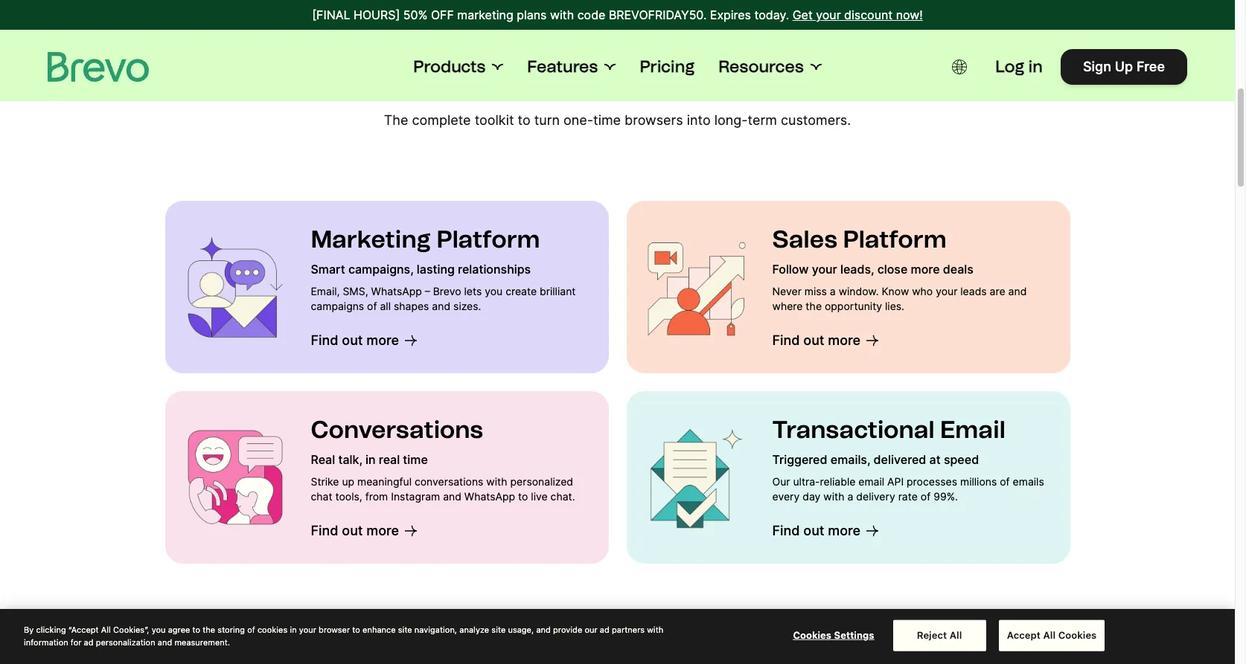 Task type: describe. For each thing, give the bounding box(es) containing it.
all inside by clicking "accept all cookies", you agree to the storing of cookies in your browser to enhance site navigation, analyze site usage, and provide our ad partners with information for ad personalization and measurement.
[[101, 625, 111, 635]]

leads,
[[841, 262, 875, 277]]

out for transactional email
[[804, 523, 825, 539]]

up
[[342, 475, 355, 488]]

marketing
[[457, 7, 514, 22]]

turn
[[534, 112, 560, 128]]

triggered emails, delivered at speed
[[773, 452, 979, 467]]

information
[[24, 638, 68, 647]]

api
[[888, 475, 904, 488]]

personalized
[[510, 475, 573, 488]]

close
[[878, 262, 908, 277]]

real talk, in real time
[[311, 452, 428, 467]]

deals
[[943, 262, 974, 277]]

brevo
[[433, 285, 461, 297]]

reject
[[917, 630, 947, 642]]

delivered
[[874, 452, 927, 467]]

never miss a window. know who your leads are and where the opportunity lies.
[[773, 285, 1027, 312]]

toolkit
[[475, 112, 514, 128]]

real
[[311, 452, 335, 467]]

1 horizontal spatial in
[[366, 452, 376, 467]]

resources
[[719, 57, 804, 77]]

the complete toolkit to turn one-time browsers into long-term customers.
[[384, 112, 851, 128]]

find out more for sales platform
[[773, 332, 861, 348]]

from
[[365, 490, 388, 503]]

speed
[[944, 452, 979, 467]]

into
[[687, 112, 711, 128]]

in inside "log in" link
[[1029, 57, 1043, 77]]

to inside strike up meaningful conversations with personalized chat tools, from instagram and whatsapp to live chat.
[[518, 490, 528, 503]]

email, sms, whatsapp – brevo lets you create brilliant campaigns of all shapes and sizes.
[[311, 285, 576, 312]]

window.
[[839, 285, 879, 297]]

live
[[531, 490, 548, 503]]

follow
[[773, 262, 809, 277]]

cookies inside accept all cookies button
[[1059, 630, 1097, 642]]

by
[[24, 625, 34, 635]]

1 horizontal spatial time
[[594, 112, 621, 128]]

instagram
[[391, 490, 440, 503]]

50%
[[403, 7, 428, 22]]

create
[[506, 285, 537, 297]]

email
[[859, 475, 885, 488]]

0 vertical spatial ad
[[600, 625, 610, 635]]

with left code
[[550, 7, 574, 22]]

expires
[[710, 7, 751, 22]]

"accept
[[68, 625, 99, 635]]

are
[[990, 285, 1006, 297]]

the inside never miss a window. know who your leads are and where the opportunity lies.
[[806, 300, 822, 312]]

off
[[431, 7, 454, 22]]

navigation,
[[415, 625, 457, 635]]

usage,
[[508, 625, 534, 635]]

find for sales platform
[[773, 332, 800, 348]]

find out more for marketing platform
[[311, 332, 399, 348]]

all for reject all
[[950, 630, 962, 642]]

[final hours] 50% off marketing plans with code brevofriday50. expires today. get your discount now!
[[312, 7, 923, 22]]

storing
[[218, 625, 245, 635]]

home hero image image for conversations
[[183, 426, 287, 530]]

pricing
[[640, 57, 695, 77]]

and inside strike up meaningful conversations with personalized chat tools, from instagram and whatsapp to live chat.
[[443, 490, 462, 503]]

chat
[[311, 490, 333, 503]]

our ultra-reliable email api processes millions of emails every day with a delivery rate of 99%.
[[773, 475, 1045, 503]]

transactional email
[[773, 416, 1006, 444]]

analyze
[[460, 625, 489, 635]]

triggered
[[773, 452, 828, 467]]

campaigns
[[311, 300, 364, 312]]

out for conversations
[[342, 523, 363, 539]]

email
[[941, 416, 1006, 444]]

and right usage,
[[536, 625, 551, 635]]

brilliant
[[540, 285, 576, 297]]

in inside by clicking "accept all cookies", you agree to the storing of cookies in your browser to enhance site navigation, analyze site usage, and provide our ad partners with information for ad personalization and measurement.
[[290, 625, 297, 635]]

the inside by clicking "accept all cookies", you agree to the storing of cookies in your browser to enhance site navigation, analyze site usage, and provide our ad partners with information for ad personalization and measurement.
[[203, 625, 215, 635]]

miss
[[805, 285, 827, 297]]

browsers
[[625, 112, 683, 128]]

processes
[[907, 475, 958, 488]]

your right get
[[816, 7, 841, 22]]

home hero image image for sales platform
[[644, 235, 749, 339]]

conversations
[[415, 475, 484, 488]]

clicking
[[36, 625, 66, 635]]

and inside email, sms, whatsapp – brevo lets you create brilliant campaigns of all shapes and sizes.
[[432, 300, 451, 312]]

find out more for transactional email
[[773, 523, 861, 539]]

log in
[[996, 57, 1043, 77]]

settings
[[834, 630, 875, 642]]

you inside email, sms, whatsapp – brevo lets you create brilliant campaigns of all shapes and sizes.
[[485, 285, 503, 297]]

campaigns,
[[348, 262, 414, 277]]

1 site from the left
[[398, 625, 412, 635]]

connection
[[564, 44, 799, 94]]

tools,
[[335, 490, 362, 503]]

0 horizontal spatial time
[[403, 452, 428, 467]]

cookies settings button
[[787, 622, 880, 651]]

real
[[379, 452, 400, 467]]

pricing link
[[640, 57, 695, 77]]

shapes
[[394, 300, 429, 312]]

chat.
[[551, 490, 575, 503]]

your up miss
[[812, 262, 838, 277]]

all
[[380, 300, 391, 312]]

get your discount now! link
[[793, 6, 923, 24]]

more for transactional
[[828, 523, 861, 539]]

strike
[[311, 475, 339, 488]]

with inside by clicking "accept all cookies", you agree to the storing of cookies in your browser to enhance site navigation, analyze site usage, and provide our ad partners with information for ad personalization and measurement.
[[647, 625, 664, 635]]

today.
[[755, 7, 789, 22]]

of left emails
[[1000, 475, 1010, 488]]

with inside strike up meaningful conversations with personalized chat tools, from instagram and whatsapp to live chat.
[[486, 475, 508, 488]]

plans
[[517, 7, 547, 22]]

sales
[[773, 225, 838, 254]]

sms,
[[343, 285, 368, 297]]

find for transactional email
[[773, 523, 800, 539]]

a inside our ultra-reliable email api processes millions of emails every day with a delivery rate of 99%.
[[848, 490, 854, 503]]



Task type: locate. For each thing, give the bounding box(es) containing it.
leads
[[961, 285, 987, 297]]

reject all
[[917, 630, 962, 642]]

0 vertical spatial time
[[594, 112, 621, 128]]

our
[[773, 475, 790, 488]]

with left personalized
[[486, 475, 508, 488]]

whatsapp inside email, sms, whatsapp – brevo lets you create brilliant campaigns of all shapes and sizes.
[[371, 285, 422, 297]]

more down all
[[367, 332, 399, 348]]

all
[[101, 625, 111, 635], [950, 630, 962, 642], [1044, 630, 1056, 642]]

partners
[[612, 625, 645, 635]]

home hero image image
[[183, 235, 287, 339], [644, 235, 749, 339], [183, 426, 287, 530], [644, 426, 749, 530]]

cookies left settings
[[793, 630, 832, 642]]

cookies right the accept
[[1059, 630, 1097, 642]]

button image
[[953, 60, 967, 74]]

of right storing
[[247, 625, 255, 635]]

time
[[594, 112, 621, 128], [403, 452, 428, 467]]

hours]
[[354, 7, 400, 22]]

a down reliable
[[848, 490, 854, 503]]

platform up close
[[843, 225, 947, 254]]

whatsapp down conversations on the bottom left of the page
[[465, 490, 515, 503]]

in right cookies
[[290, 625, 297, 635]]

site right "enhance" on the bottom left of page
[[398, 625, 412, 635]]

close
[[437, 44, 554, 94]]

in left real
[[366, 452, 376, 467]]

1 horizontal spatial ad
[[600, 625, 610, 635]]

and
[[1009, 285, 1027, 297], [432, 300, 451, 312], [443, 490, 462, 503], [536, 625, 551, 635], [158, 638, 172, 647]]

0 horizontal spatial in
[[290, 625, 297, 635]]

1 vertical spatial in
[[366, 452, 376, 467]]

long-
[[715, 112, 748, 128]]

in right log
[[1029, 57, 1043, 77]]

find out more down the campaigns on the top left of page
[[311, 332, 399, 348]]

of inside email, sms, whatsapp – brevo lets you create brilliant campaigns of all shapes and sizes.
[[367, 300, 377, 312]]

lets
[[464, 285, 482, 297]]

resources link
[[719, 57, 822, 77]]

platform up relationships
[[437, 225, 540, 254]]

all right "accept
[[101, 625, 111, 635]]

sales platform
[[773, 225, 947, 254]]

know
[[882, 285, 909, 297]]

more up who on the right of page
[[911, 262, 940, 277]]

more down from
[[367, 523, 399, 539]]

find out more down where
[[773, 332, 861, 348]]

more for marketing
[[367, 332, 399, 348]]

0 vertical spatial a
[[830, 285, 836, 297]]

more down opportunity
[[828, 332, 861, 348]]

1 vertical spatial a
[[848, 490, 854, 503]]

1 platform from the left
[[437, 225, 540, 254]]

99%.
[[934, 490, 958, 503]]

0 vertical spatial the
[[806, 300, 822, 312]]

your inside never miss a window. know who your leads are and where the opportunity lies.
[[936, 285, 958, 297]]

where
[[773, 300, 803, 312]]

your inside by clicking "accept all cookies", you agree to the storing of cookies in your browser to enhance site navigation, analyze site usage, and provide our ad partners with information for ad personalization and measurement.
[[299, 625, 316, 635]]

get
[[793, 7, 813, 22]]

find out more for conversations
[[311, 523, 399, 539]]

of
[[367, 300, 377, 312], [1000, 475, 1010, 488], [921, 490, 931, 503], [247, 625, 255, 635]]

2 cookies from the left
[[1059, 630, 1097, 642]]

brevo image
[[48, 52, 149, 82]]

platform for marketing platform
[[437, 225, 540, 254]]

1 horizontal spatial cookies
[[1059, 630, 1097, 642]]

of down processes
[[921, 490, 931, 503]]

you inside by clicking "accept all cookies", you agree to the storing of cookies in your browser to enhance site navigation, analyze site usage, and provide our ad partners with information for ad personalization and measurement.
[[152, 625, 166, 635]]

relationships
[[458, 262, 531, 277]]

whatsapp up all
[[371, 285, 422, 297]]

a right miss
[[830, 285, 836, 297]]

all right "reject"
[[950, 630, 962, 642]]

0 horizontal spatial site
[[398, 625, 412, 635]]

a inside never miss a window. know who your leads are and where the opportunity lies.
[[830, 285, 836, 297]]

out for sales platform
[[804, 332, 825, 348]]

all right the accept
[[1044, 630, 1056, 642]]

1 horizontal spatial all
[[950, 630, 962, 642]]

1 cookies from the left
[[793, 630, 832, 642]]

smart campaigns, lasting relationships
[[311, 262, 531, 277]]

with right partners
[[647, 625, 664, 635]]

and inside never miss a window. know who your leads are and where the opportunity lies.
[[1009, 285, 1027, 297]]

cookies
[[793, 630, 832, 642], [1059, 630, 1097, 642]]

and right are
[[1009, 285, 1027, 297]]

0 vertical spatial you
[[485, 285, 503, 297]]

reject all button
[[893, 621, 986, 652]]

2 site from the left
[[492, 625, 506, 635]]

time right real
[[403, 452, 428, 467]]

0 vertical spatial whatsapp
[[371, 285, 422, 297]]

to left turn
[[518, 112, 531, 128]]

your right who on the right of page
[[936, 285, 958, 297]]

the down miss
[[806, 300, 822, 312]]

brevofriday50.
[[609, 7, 707, 22]]

1 vertical spatial ad
[[84, 638, 93, 647]]

out down the campaigns on the top left of page
[[342, 332, 363, 348]]

find out more down tools,
[[311, 523, 399, 539]]

find out more down day
[[773, 523, 861, 539]]

delivery
[[857, 490, 896, 503]]

the up measurement.
[[203, 625, 215, 635]]

0 horizontal spatial you
[[152, 625, 166, 635]]

out down tools,
[[342, 523, 363, 539]]

every
[[773, 490, 800, 503]]

one-
[[564, 112, 594, 128]]

sign up free button
[[1061, 49, 1188, 85]]

0 horizontal spatial ad
[[84, 638, 93, 647]]

personalization
[[96, 638, 155, 647]]

accept all cookies button
[[999, 621, 1105, 652]]

sign up free
[[1083, 59, 1165, 74]]

2 horizontal spatial in
[[1029, 57, 1043, 77]]

to left live
[[518, 490, 528, 503]]

emails
[[1013, 475, 1045, 488]]

strike up meaningful conversations with personalized chat tools, from instagram and whatsapp to live chat.
[[311, 475, 575, 503]]

0 horizontal spatial the
[[203, 625, 215, 635]]

enhance
[[363, 625, 396, 635]]

cookies",
[[113, 625, 149, 635]]

you left "agree"
[[152, 625, 166, 635]]

0 vertical spatial in
[[1029, 57, 1043, 77]]

log in link
[[996, 57, 1043, 77]]

close connection
[[437, 44, 799, 94]]

and down brevo
[[432, 300, 451, 312]]

out for marketing platform
[[342, 332, 363, 348]]

and down "agree"
[[158, 638, 172, 647]]

term
[[748, 112, 777, 128]]

1 horizontal spatial platform
[[843, 225, 947, 254]]

0 horizontal spatial a
[[830, 285, 836, 297]]

for
[[71, 638, 81, 647]]

of left all
[[367, 300, 377, 312]]

2 platform from the left
[[843, 225, 947, 254]]

whatsapp inside strike up meaningful conversations with personalized chat tools, from instagram and whatsapp to live chat.
[[465, 490, 515, 503]]

0 horizontal spatial all
[[101, 625, 111, 635]]

log
[[996, 57, 1025, 77]]

by clicking "accept all cookies", you agree to the storing of cookies in your browser to enhance site navigation, analyze site usage, and provide our ad partners with information for ad personalization and measurement.
[[24, 625, 664, 647]]

talk,
[[338, 452, 363, 467]]

email,
[[311, 285, 340, 297]]

ad right our
[[600, 625, 610, 635]]

time left browsers
[[594, 112, 621, 128]]

all for accept all cookies
[[1044, 630, 1056, 642]]

1 horizontal spatial site
[[492, 625, 506, 635]]

2 vertical spatial in
[[290, 625, 297, 635]]

out down day
[[804, 523, 825, 539]]

you right lets
[[485, 285, 503, 297]]

find down every
[[773, 523, 800, 539]]

and down conversations on the bottom left of the page
[[443, 490, 462, 503]]

accept all cookies
[[1007, 630, 1097, 642]]

platform for sales platform
[[843, 225, 947, 254]]

you
[[485, 285, 503, 297], [152, 625, 166, 635]]

smart
[[311, 262, 345, 277]]

more for sales
[[828, 332, 861, 348]]

find for conversations
[[311, 523, 338, 539]]

1 vertical spatial whatsapp
[[465, 490, 515, 503]]

0 horizontal spatial whatsapp
[[371, 285, 422, 297]]

ultra-
[[793, 475, 820, 488]]

at
[[930, 452, 941, 467]]

1 vertical spatial time
[[403, 452, 428, 467]]

0 horizontal spatial platform
[[437, 225, 540, 254]]

find down chat
[[311, 523, 338, 539]]

home hero image image for transactional email
[[644, 426, 749, 530]]

more
[[911, 262, 940, 277], [367, 332, 399, 348], [828, 332, 861, 348], [367, 523, 399, 539], [828, 523, 861, 539]]

opportunity
[[825, 300, 882, 312]]

with inside our ultra-reliable email api processes millions of emails every day with a delivery rate of 99%.
[[824, 490, 845, 503]]

rate
[[899, 490, 918, 503]]

find for marketing platform
[[311, 332, 338, 348]]

marketing
[[311, 225, 431, 254]]

products
[[414, 57, 486, 77]]

to right browser
[[352, 625, 360, 635]]

find down the campaigns on the top left of page
[[311, 332, 338, 348]]

reliable
[[820, 475, 856, 488]]

sign
[[1083, 59, 1112, 74]]

1 horizontal spatial whatsapp
[[465, 490, 515, 503]]

find down where
[[773, 332, 800, 348]]

[final
[[312, 7, 350, 22]]

ad right for
[[84, 638, 93, 647]]

to up measurement.
[[193, 625, 200, 635]]

find out more
[[311, 332, 399, 348], [773, 332, 861, 348], [311, 523, 399, 539], [773, 523, 861, 539]]

up
[[1115, 59, 1133, 74]]

1 horizontal spatial you
[[485, 285, 503, 297]]

0 horizontal spatial cookies
[[793, 630, 832, 642]]

transactional
[[773, 416, 935, 444]]

1 horizontal spatial the
[[806, 300, 822, 312]]

1 vertical spatial the
[[203, 625, 215, 635]]

2 horizontal spatial all
[[1044, 630, 1056, 642]]

now!
[[896, 7, 923, 22]]

day
[[803, 490, 821, 503]]

meaningful
[[357, 475, 412, 488]]

site left usage,
[[492, 625, 506, 635]]

follow your leads, close more deals
[[773, 262, 974, 277]]

more down delivery
[[828, 523, 861, 539]]

home hero image image for marketing platform
[[183, 235, 287, 339]]

features link
[[527, 57, 616, 77]]

of inside by clicking "accept all cookies", you agree to the storing of cookies in your browser to enhance site navigation, analyze site usage, and provide our ad partners with information for ad personalization and measurement.
[[247, 625, 255, 635]]

1 horizontal spatial a
[[848, 490, 854, 503]]

the
[[384, 112, 408, 128]]

sizes.
[[454, 300, 481, 312]]

discount
[[844, 7, 893, 22]]

find
[[311, 332, 338, 348], [773, 332, 800, 348], [311, 523, 338, 539], [773, 523, 800, 539]]

cookies inside 'cookies settings' button
[[793, 630, 832, 642]]

with down reliable
[[824, 490, 845, 503]]

browser
[[319, 625, 350, 635]]

your left browser
[[299, 625, 316, 635]]

customers.
[[781, 112, 851, 128]]

out down miss
[[804, 332, 825, 348]]

1 vertical spatial you
[[152, 625, 166, 635]]



Task type: vqa. For each thing, say whether or not it's contained in the screenshot.
You
yes



